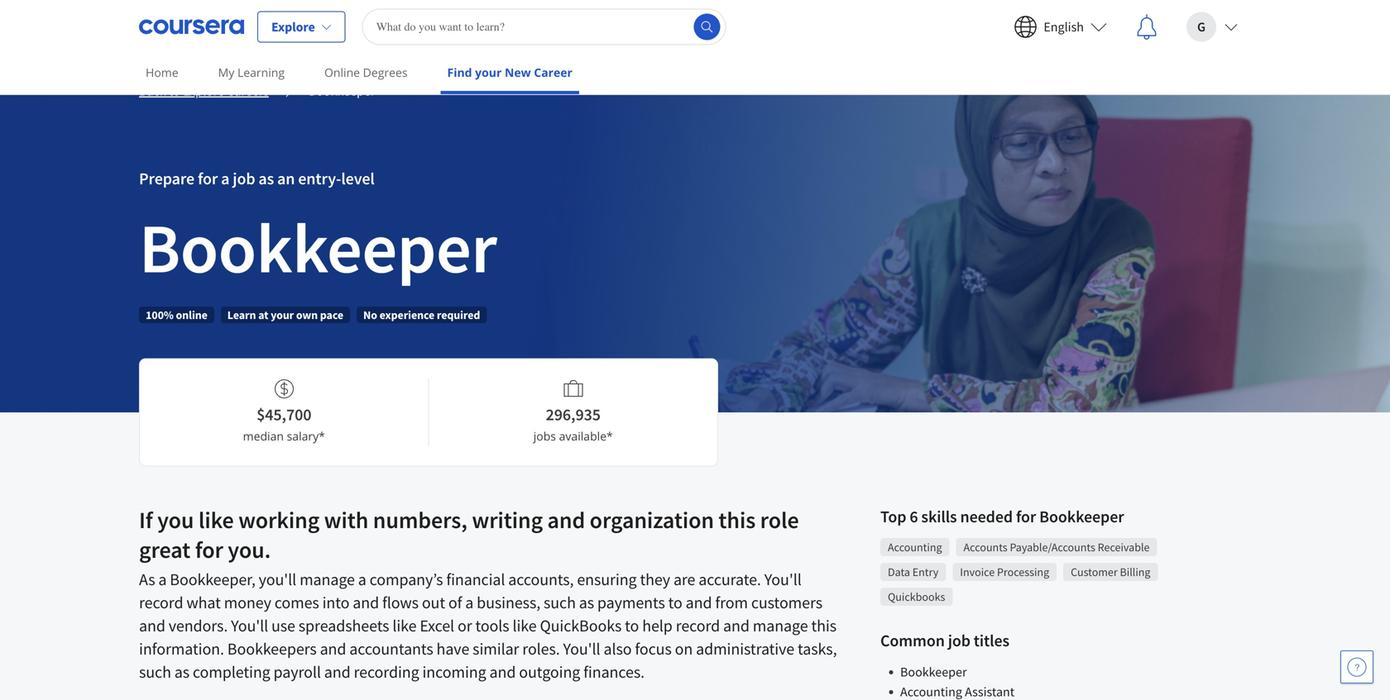 Task type: describe. For each thing, give the bounding box(es) containing it.
0 horizontal spatial such
[[139, 662, 171, 683]]

6
[[910, 507, 918, 528]]

you
[[157, 506, 194, 535]]

skills
[[921, 507, 957, 528]]

and right payroll
[[324, 662, 351, 683]]

english
[[1044, 19, 1084, 35]]

tools
[[475, 616, 509, 637]]

needed
[[960, 507, 1013, 528]]

100% online
[[146, 308, 208, 323]]

incoming
[[422, 662, 486, 683]]

coursera image
[[139, 14, 244, 40]]

level
[[341, 168, 375, 189]]

2 horizontal spatial to
[[668, 593, 682, 614]]

2 horizontal spatial as
[[579, 593, 594, 614]]

if you like working with numbers, writing and organization this role great for you. as a bookkeeper, you'll manage a company's financial accounts, ensuring they are accurate. you'll record what money comes into and flows out of a business, such as payments to and from customers and vendors. you'll use spreadsheets like excel or tools like quickbooks to help record and manage this information. bookkeepers and accountants have similar roles. you'll also focus on administrative tasks, such as completing payroll and recording incoming and outgoing finances.
[[139, 506, 837, 683]]

back to explore careers link
[[139, 81, 269, 101]]

jobs
[[533, 429, 556, 444]]

bookkeeper down "online"
[[309, 83, 375, 99]]

2 vertical spatial you'll
[[563, 639, 600, 660]]

career
[[534, 65, 573, 80]]

at
[[258, 308, 268, 323]]

prepare
[[139, 168, 195, 189]]

for inside "if you like working with numbers, writing and organization this role great for you. as a bookkeeper, you'll manage a company's financial accounts, ensuring they are accurate. you'll record what money comes into and flows out of a business, such as payments to and from customers and vendors. you'll use spreadsheets like excel or tools like quickbooks to help record and manage this information. bookkeepers and accountants have similar roles. you'll also focus on administrative tasks, such as completing payroll and recording incoming and outgoing finances."
[[195, 536, 223, 565]]

receivable
[[1098, 540, 1150, 555]]

or
[[458, 616, 472, 637]]

prepare for a job as an entry-level
[[139, 168, 375, 189]]

a right "as"
[[158, 570, 167, 590]]

1 vertical spatial job
[[948, 631, 971, 652]]

100%
[[146, 308, 174, 323]]

invoice processing
[[960, 565, 1049, 580]]

excel
[[420, 616, 454, 637]]

find
[[447, 65, 472, 80]]

explore button
[[257, 11, 346, 43]]

customer
[[1071, 565, 1118, 580]]

you.
[[228, 536, 271, 565]]

organization
[[590, 506, 714, 535]]

0 vertical spatial as
[[258, 168, 274, 189]]

outgoing
[[519, 662, 580, 683]]

what
[[186, 593, 221, 614]]

learning
[[237, 65, 285, 80]]

similar
[[473, 639, 519, 660]]

0 vertical spatial you'll
[[764, 570, 802, 590]]

and down similar
[[489, 662, 516, 683]]

are
[[674, 570, 695, 590]]

online degrees link
[[318, 54, 414, 91]]

explore inside dropdown button
[[271, 19, 315, 35]]

from
[[715, 593, 748, 614]]

and down spreadsheets
[[320, 639, 346, 660]]

1 vertical spatial you'll
[[231, 616, 268, 637]]

$45,700 median salary *
[[243, 405, 325, 444]]

and down are
[[686, 593, 712, 614]]

1 vertical spatial your
[[271, 308, 294, 323]]

vendors.
[[169, 616, 228, 637]]

no
[[363, 308, 377, 323]]

english button
[[1001, 0, 1120, 53]]

1 vertical spatial for
[[1016, 507, 1036, 528]]

comes
[[275, 593, 319, 614]]

data
[[888, 565, 910, 580]]

spreadsheets
[[299, 616, 389, 637]]

median
[[243, 429, 284, 444]]

payments
[[597, 593, 665, 614]]

of
[[448, 593, 462, 614]]

have
[[437, 639, 469, 660]]

g
[[1197, 19, 1206, 35]]

quickbooks
[[888, 590, 945, 605]]

and up information.
[[139, 616, 165, 637]]

bookkeeper up own
[[139, 204, 497, 292]]

find your new career
[[447, 65, 573, 80]]

focus
[[635, 639, 672, 660]]

flows
[[382, 593, 419, 614]]

find your new career link
[[441, 54, 579, 94]]

1 horizontal spatial this
[[811, 616, 837, 637]]

new
[[505, 65, 531, 80]]

titles
[[974, 631, 1010, 652]]

bookkeeper,
[[170, 570, 255, 590]]

g button
[[1173, 0, 1251, 53]]

recording
[[354, 662, 419, 683]]

invoice
[[960, 565, 995, 580]]

* for $45,700
[[319, 429, 325, 444]]

you'll
[[259, 570, 296, 590]]

and right the "writing"
[[547, 506, 585, 535]]



Task type: vqa. For each thing, say whether or not it's contained in the screenshot.
university of illinois at urbana-champaign image
no



Task type: locate. For each thing, give the bounding box(es) containing it.
* right median
[[319, 429, 325, 444]]

back
[[139, 83, 166, 99]]

customers
[[751, 593, 823, 614]]

you'll down money
[[231, 616, 268, 637]]

like right you
[[199, 506, 234, 535]]

0 vertical spatial such
[[544, 593, 576, 614]]

to down payments on the bottom of page
[[625, 616, 639, 637]]

2 vertical spatial as
[[174, 662, 190, 683]]

you'll down quickbooks
[[563, 639, 600, 660]]

1 vertical spatial record
[[676, 616, 720, 637]]

own
[[296, 308, 318, 323]]

1 horizontal spatial explore
[[271, 19, 315, 35]]

business,
[[477, 593, 540, 614]]

careers
[[227, 83, 269, 99]]

1 vertical spatial as
[[579, 593, 594, 614]]

What do you want to learn? text field
[[362, 9, 726, 45]]

0 horizontal spatial record
[[139, 593, 183, 614]]

as left an
[[258, 168, 274, 189]]

data entry
[[888, 565, 939, 580]]

your
[[475, 65, 502, 80], [271, 308, 294, 323]]

money
[[224, 593, 271, 614]]

my learning link
[[212, 54, 291, 91]]

top 6 skills needed for bookkeeper
[[880, 507, 1124, 528]]

company's
[[370, 570, 443, 590]]

0 vertical spatial your
[[475, 65, 502, 80]]

your right at
[[271, 308, 294, 323]]

no experience required
[[363, 308, 480, 323]]

1 vertical spatial explore
[[183, 83, 224, 99]]

entry
[[912, 565, 939, 580]]

and right into
[[353, 593, 379, 614]]

completing
[[193, 662, 270, 683]]

0 vertical spatial explore
[[271, 19, 315, 35]]

financial
[[446, 570, 505, 590]]

to
[[169, 83, 180, 99], [668, 593, 682, 614], [625, 616, 639, 637]]

working
[[238, 506, 320, 535]]

0 horizontal spatial this
[[719, 506, 756, 535]]

0 horizontal spatial explore
[[183, 83, 224, 99]]

administrative
[[696, 639, 794, 660]]

0 vertical spatial job
[[233, 168, 255, 189]]

1 horizontal spatial such
[[544, 593, 576, 614]]

online
[[324, 65, 360, 80]]

tasks,
[[798, 639, 837, 660]]

1 horizontal spatial your
[[475, 65, 502, 80]]

degrees
[[363, 65, 408, 80]]

common
[[880, 631, 945, 652]]

1 horizontal spatial *
[[607, 429, 613, 444]]

1 vertical spatial such
[[139, 662, 171, 683]]

role
[[760, 506, 799, 535]]

available
[[559, 429, 607, 444]]

1 horizontal spatial manage
[[753, 616, 808, 637]]

a
[[221, 168, 230, 189], [158, 570, 167, 590], [358, 570, 366, 590], [465, 593, 474, 614]]

entry-
[[298, 168, 341, 189]]

296,935 jobs available *
[[533, 405, 613, 444]]

1 horizontal spatial like
[[393, 616, 417, 637]]

information.
[[139, 639, 224, 660]]

you'll up customers
[[764, 570, 802, 590]]

my
[[218, 65, 234, 80]]

this
[[719, 506, 756, 535], [811, 616, 837, 637]]

* right jobs at bottom
[[607, 429, 613, 444]]

on
[[675, 639, 693, 660]]

accounting
[[888, 540, 942, 555]]

this left role
[[719, 506, 756, 535]]

2 horizontal spatial like
[[513, 616, 537, 637]]

0 horizontal spatial *
[[319, 429, 325, 444]]

customer billing
[[1071, 565, 1151, 580]]

0 horizontal spatial to
[[169, 83, 180, 99]]

* for 296,935
[[607, 429, 613, 444]]

back to explore careers
[[139, 83, 269, 99]]

0 horizontal spatial you'll
[[231, 616, 268, 637]]

like
[[199, 506, 234, 535], [393, 616, 417, 637], [513, 616, 537, 637]]

manage down customers
[[753, 616, 808, 637]]

roles.
[[522, 639, 560, 660]]

your right find
[[475, 65, 502, 80]]

0 horizontal spatial your
[[271, 308, 294, 323]]

an
[[277, 168, 295, 189]]

they
[[640, 570, 670, 590]]

0 vertical spatial manage
[[300, 570, 355, 590]]

1 horizontal spatial as
[[258, 168, 274, 189]]

finances.
[[584, 662, 645, 683]]

to right back
[[169, 83, 180, 99]]

1 horizontal spatial to
[[625, 616, 639, 637]]

and down from
[[723, 616, 750, 637]]

0 horizontal spatial job
[[233, 168, 255, 189]]

home
[[146, 65, 178, 80]]

required
[[437, 308, 480, 323]]

billing
[[1120, 565, 1151, 580]]

1 vertical spatial manage
[[753, 616, 808, 637]]

0 vertical spatial to
[[169, 83, 180, 99]]

job left an
[[233, 168, 255, 189]]

0 vertical spatial record
[[139, 593, 183, 614]]

for right needed
[[1016, 507, 1036, 528]]

record up "on"
[[676, 616, 720, 637]]

help
[[642, 616, 673, 637]]

for right prepare
[[198, 168, 218, 189]]

processing
[[997, 565, 1049, 580]]

use
[[271, 616, 295, 637]]

learn at your own pace
[[227, 308, 343, 323]]

1 horizontal spatial record
[[676, 616, 720, 637]]

0 vertical spatial for
[[198, 168, 218, 189]]

you'll
[[764, 570, 802, 590], [231, 616, 268, 637], [563, 639, 600, 660]]

for up the bookkeeper,
[[195, 536, 223, 565]]

explore up learning
[[271, 19, 315, 35]]

common job titles
[[880, 631, 1010, 652]]

0 horizontal spatial as
[[174, 662, 190, 683]]

accounts,
[[508, 570, 574, 590]]

bookkeeper up accounts payable/accounts receivable
[[1039, 507, 1124, 528]]

also
[[604, 639, 632, 660]]

job left the titles
[[948, 631, 971, 652]]

1 vertical spatial this
[[811, 616, 837, 637]]

help center image
[[1347, 658, 1367, 678]]

* inside $45,700 median salary *
[[319, 429, 325, 444]]

None search field
[[362, 9, 726, 45]]

record down "as"
[[139, 593, 183, 614]]

numbers,
[[373, 506, 467, 535]]

0 horizontal spatial manage
[[300, 570, 355, 590]]

*
[[319, 429, 325, 444], [607, 429, 613, 444]]

pace
[[320, 308, 343, 323]]

with
[[324, 506, 368, 535]]

for
[[198, 168, 218, 189], [1016, 507, 1036, 528], [195, 536, 223, 565]]

experience
[[379, 308, 435, 323]]

payable/accounts
[[1010, 540, 1095, 555]]

1 horizontal spatial you'll
[[563, 639, 600, 660]]

1 vertical spatial to
[[668, 593, 682, 614]]

out
[[422, 593, 445, 614]]

as up quickbooks
[[579, 593, 594, 614]]

2 * from the left
[[607, 429, 613, 444]]

like down flows
[[393, 616, 417, 637]]

such down information.
[[139, 662, 171, 683]]

top
[[880, 507, 906, 528]]

2 horizontal spatial you'll
[[764, 570, 802, 590]]

manage up into
[[300, 570, 355, 590]]

0 horizontal spatial like
[[199, 506, 234, 535]]

as down information.
[[174, 662, 190, 683]]

such down accounts,
[[544, 593, 576, 614]]

this up tasks,
[[811, 616, 837, 637]]

1 horizontal spatial job
[[948, 631, 971, 652]]

explore down my
[[183, 83, 224, 99]]

bookkeeper down common job titles
[[900, 664, 967, 681]]

great
[[139, 536, 190, 565]]

online degrees
[[324, 65, 408, 80]]

to down are
[[668, 593, 682, 614]]

online
[[176, 308, 208, 323]]

accurate.
[[699, 570, 761, 590]]

salary
[[287, 429, 319, 444]]

1 * from the left
[[319, 429, 325, 444]]

296,935
[[546, 405, 601, 425]]

if
[[139, 506, 153, 535]]

like down business,
[[513, 616, 537, 637]]

accountants
[[349, 639, 433, 660]]

as
[[258, 168, 274, 189], [579, 593, 594, 614], [174, 662, 190, 683]]

* inside the 296,935 jobs available *
[[607, 429, 613, 444]]

as
[[139, 570, 155, 590]]

payroll
[[274, 662, 321, 683]]

accounts
[[964, 540, 1008, 555]]

2 vertical spatial for
[[195, 536, 223, 565]]

a right prepare
[[221, 168, 230, 189]]

a right of
[[465, 593, 474, 614]]

writing
[[472, 506, 543, 535]]

2 vertical spatial to
[[625, 616, 639, 637]]

my learning
[[218, 65, 285, 80]]

bookkeepers
[[227, 639, 317, 660]]

0 vertical spatial this
[[719, 506, 756, 535]]

a left company's
[[358, 570, 366, 590]]



